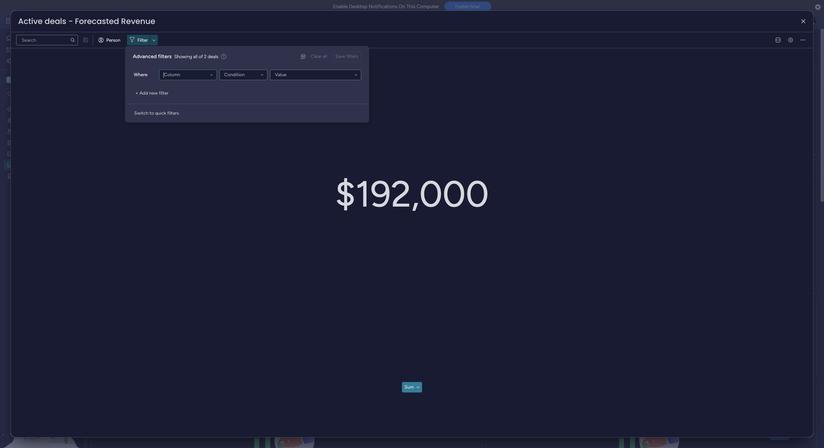 Task type: locate. For each thing, give the bounding box(es) containing it.
list box
[[0, 102, 84, 271]]

0 vertical spatial person button
[[96, 35, 124, 45]]

filter up advanced
[[137, 37, 148, 43]]

0 horizontal spatial deals
[[45, 16, 66, 27]]

v2 split view image
[[776, 38, 780, 43]]

1 vertical spatial add
[[139, 90, 148, 96]]

monday sales crm
[[29, 17, 79, 25]]

1 horizontal spatial deals
[[208, 54, 218, 59]]

add right +
[[139, 90, 148, 96]]

help button
[[768, 430, 791, 441]]

new
[[149, 90, 158, 96]]

filter right v2 user feedback icon
[[318, 55, 328, 61]]

person
[[106, 37, 120, 43], [286, 55, 300, 61]]

None search field
[[196, 53, 258, 63]]

None search field
[[16, 35, 78, 45]]

person left v2 user feedback icon
[[286, 55, 300, 61]]

filter
[[159, 90, 168, 96]]

revenue
[[121, 16, 155, 27]]

filter for left filter popup button the arrow down icon
[[137, 37, 148, 43]]

0 vertical spatial of
[[199, 54, 203, 59]]

enable
[[333, 4, 348, 10], [455, 4, 469, 9]]

christina overa image
[[806, 16, 816, 26]]

add left the widget
[[107, 55, 115, 61]]

0 horizontal spatial filter
[[137, 37, 148, 43]]

1 horizontal spatial arrow down image
[[330, 54, 338, 62]]

person inside the 'sales dashboard' banner
[[286, 55, 300, 61]]

0 horizontal spatial enable
[[333, 4, 348, 10]]

0 vertical spatial filter
[[137, 37, 148, 43]]

0 horizontal spatial person button
[[96, 35, 124, 45]]

1 vertical spatial of
[[390, 74, 396, 82]]

Filter dashboard by text search field
[[16, 35, 78, 45]]

sales dashboard banner
[[87, 29, 821, 66]]

enable left desktop at the left of the page
[[333, 4, 348, 10]]

0 vertical spatial filter button
[[127, 35, 158, 45]]

angle down image
[[417, 386, 420, 390]]

filter
[[137, 37, 148, 43], [318, 55, 328, 61]]

column
[[164, 72, 180, 78]]

1 horizontal spatial enable
[[455, 4, 469, 9]]

1 horizontal spatial person
[[286, 55, 300, 61]]

1 vertical spatial person
[[286, 55, 300, 61]]

see plans
[[92, 18, 112, 24]]

sales
[[53, 17, 66, 25]]

0 horizontal spatial arrow down image
[[150, 36, 158, 44]]

1 vertical spatial filters
[[167, 111, 179, 116]]

average
[[345, 74, 370, 82]]

public board image
[[7, 173, 13, 179]]

switch to quick filters
[[134, 111, 179, 116]]

Sales Dashboard field
[[97, 32, 189, 47]]

select product image
[[6, 18, 13, 24]]

person up add widget popup button
[[106, 37, 120, 43]]

1 horizontal spatial filter
[[318, 55, 328, 61]]

arrow down image
[[150, 36, 158, 44], [330, 54, 338, 62]]

to
[[150, 111, 154, 116]]

1 vertical spatial arrow down image
[[330, 54, 338, 62]]

1 horizontal spatial add
[[139, 90, 148, 96]]

arrow down image right v2 user feedback icon
[[330, 54, 338, 62]]

0 vertical spatial add
[[107, 55, 115, 61]]

work
[[22, 47, 32, 52]]

home
[[15, 35, 28, 41]]

enable for enable now!
[[455, 4, 469, 9]]

monday
[[29, 17, 52, 25]]

plans
[[101, 18, 112, 24]]

filters right quick
[[167, 111, 179, 116]]

person button
[[96, 35, 124, 45], [276, 53, 304, 63]]

filters
[[158, 53, 172, 60], [167, 111, 179, 116]]

0 horizontal spatial value
[[275, 72, 286, 78]]

1 vertical spatial filter button
[[307, 53, 338, 63]]

value
[[275, 72, 286, 78], [371, 74, 389, 82]]

add
[[107, 55, 115, 61], [139, 90, 148, 96]]

of left 2
[[199, 54, 203, 59]]

sales
[[99, 32, 127, 47]]

v2 user feedback image
[[301, 53, 306, 60]]

filter button
[[127, 35, 158, 45], [307, 53, 338, 63]]

0 vertical spatial arrow down image
[[150, 36, 158, 44]]

filter button up advanced
[[127, 35, 158, 45]]

connected
[[151, 55, 174, 61]]

dapulse close image
[[815, 4, 821, 11]]

lottie animation element
[[0, 382, 84, 449]]

Filter dashboard by text search field
[[196, 53, 258, 63]]

deals right 2
[[208, 54, 218, 59]]

0 horizontal spatial of
[[199, 54, 203, 59]]

c
[[8, 77, 11, 83]]

dashboard
[[129, 32, 187, 47]]

deals
[[413, 74, 429, 82]]

1
[[148, 55, 150, 61]]

on
[[399, 4, 405, 10]]

enable left now!
[[455, 4, 469, 9]]

1 vertical spatial filter
[[318, 55, 328, 61]]

my work
[[14, 47, 32, 52]]

home button
[[4, 33, 71, 43]]

filters right 1
[[158, 53, 172, 60]]

active deals - forecasted revenue
[[18, 16, 155, 27]]

arrow down image up 1
[[150, 36, 158, 44]]

filter for the arrow down icon within the the 'sales dashboard' banner
[[318, 55, 328, 61]]

desktop
[[349, 4, 367, 10]]

filter inside the 'sales dashboard' banner
[[318, 55, 328, 61]]

1 horizontal spatial filter button
[[307, 53, 338, 63]]

1 horizontal spatial person button
[[276, 53, 304, 63]]

workspace image
[[6, 76, 13, 84]]

arrow down image inside the 'sales dashboard' banner
[[330, 54, 338, 62]]

learn more image
[[221, 54, 226, 60]]

lottie animation image
[[0, 382, 84, 449]]

of
[[199, 54, 203, 59], [390, 74, 396, 82]]

option
[[0, 103, 84, 104]]

deals
[[45, 16, 66, 27], [208, 54, 218, 59]]

this
[[406, 4, 415, 10]]

0 vertical spatial person
[[106, 37, 120, 43]]

$192,000
[[335, 173, 489, 216]]

showing
[[174, 54, 192, 59]]

of left won
[[390, 74, 396, 82]]

won
[[397, 74, 411, 82]]

active
[[18, 16, 43, 27]]

1 vertical spatial deals
[[208, 54, 218, 59]]

arrow down image for bottommost filter popup button
[[330, 54, 338, 62]]

filter button right v2 user feedback icon
[[307, 53, 338, 63]]

c button
[[5, 74, 65, 86]]

0 horizontal spatial add
[[107, 55, 115, 61]]

search image
[[70, 38, 75, 43]]

mass email tracking image
[[6, 57, 13, 64]]

enable inside button
[[455, 4, 469, 9]]

deals left -
[[45, 16, 66, 27]]



Task type: vqa. For each thing, say whether or not it's contained in the screenshot.
"MINUTES"
no



Task type: describe. For each thing, give the bounding box(es) containing it.
notifications
[[369, 4, 397, 10]]

0 vertical spatial deals
[[45, 16, 66, 27]]

quick
[[155, 111, 166, 116]]

deals inside advanced filters showing all of 2 deals
[[208, 54, 218, 59]]

-
[[68, 16, 73, 27]]

0 horizontal spatial filter button
[[127, 35, 158, 45]]

switch to quick filters button
[[132, 108, 182, 119]]

Active deals - Forecasted Revenue field
[[16, 16, 157, 27]]

dapulse x slim image
[[801, 19, 805, 24]]

arrow down image for left filter popup button
[[150, 36, 158, 44]]

1 horizontal spatial value
[[371, 74, 389, 82]]

v2 settings line image
[[788, 38, 793, 43]]

see
[[92, 18, 100, 24]]

computer
[[417, 4, 439, 10]]

enable desktop notifications on this computer
[[333, 4, 439, 10]]

+ add new filter button
[[133, 88, 171, 99]]

sum
[[405, 385, 414, 391]]

now!
[[470, 4, 480, 9]]

add inside add widget popup button
[[107, 55, 115, 61]]

condition
[[224, 72, 245, 78]]

share button
[[770, 34, 797, 44]]

1 vertical spatial person button
[[276, 53, 304, 63]]

more dots image
[[801, 38, 805, 43]]

sales dashboard
[[99, 32, 187, 47]]

my work button
[[4, 44, 71, 55]]

+
[[135, 90, 138, 96]]

see plans button
[[83, 16, 115, 26]]

advanced filters showing all of 2 deals
[[133, 53, 218, 60]]

add widget
[[107, 55, 131, 61]]

0 horizontal spatial person
[[106, 37, 120, 43]]

switch
[[134, 111, 148, 116]]

sum button
[[402, 383, 422, 393]]

of inside advanced filters showing all of 2 deals
[[199, 54, 203, 59]]

0 vertical spatial filters
[[158, 53, 172, 60]]

my
[[14, 47, 21, 52]]

2
[[204, 54, 207, 59]]

enable for enable desktop notifications on this computer
[[333, 4, 348, 10]]

public dashboard image
[[7, 162, 13, 168]]

enable now!
[[455, 4, 480, 9]]

help
[[774, 432, 786, 439]]

1 horizontal spatial of
[[390, 74, 396, 82]]

+ add new filter
[[135, 90, 168, 96]]

1 connected board
[[148, 55, 187, 61]]

crm
[[68, 17, 79, 25]]

board
[[175, 55, 187, 61]]

advanced
[[133, 53, 157, 60]]

1 connected board button
[[136, 53, 190, 63]]

share
[[782, 36, 794, 42]]

enable now! button
[[444, 2, 491, 12]]

where
[[134, 72, 147, 78]]

filters inside button
[[167, 111, 179, 116]]

add widget button
[[95, 53, 134, 63]]

average value of won deals
[[345, 74, 429, 82]]

all
[[193, 54, 197, 59]]

forecasted
[[75, 16, 119, 27]]

add inside + add new filter button
[[139, 90, 148, 96]]

widget
[[117, 55, 131, 61]]



